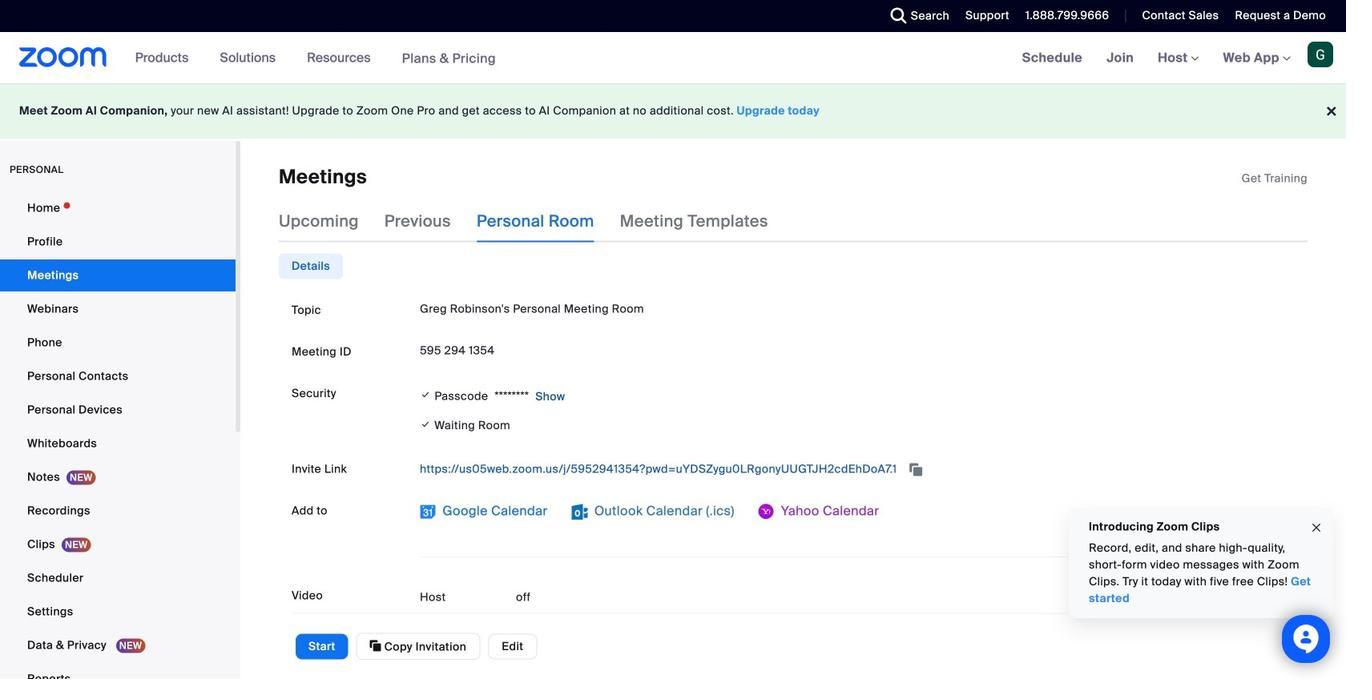 Task type: locate. For each thing, give the bounding box(es) containing it.
profile picture image
[[1308, 42, 1334, 67]]

meetings navigation
[[1011, 32, 1347, 85]]

tab list
[[279, 254, 343, 279]]

banner
[[0, 32, 1347, 85]]

add to google calendar image
[[420, 504, 436, 520]]

tab
[[279, 254, 343, 279]]

checked image
[[420, 387, 432, 403], [420, 416, 432, 433]]

1 vertical spatial checked image
[[420, 416, 432, 433]]

product information navigation
[[123, 32, 508, 85]]

1 checked image from the top
[[420, 387, 432, 403]]

0 vertical spatial checked image
[[420, 387, 432, 403]]

2 checked image from the top
[[420, 416, 432, 433]]

application
[[1242, 171, 1308, 187]]

footer
[[0, 83, 1347, 139]]

copy url image
[[908, 465, 924, 476]]

copy image
[[370, 639, 382, 654]]



Task type: vqa. For each thing, say whether or not it's contained in the screenshot.
APPLICATION on the right
yes



Task type: describe. For each thing, give the bounding box(es) containing it.
add to yahoo calendar image
[[759, 504, 775, 520]]

add to outlook calendar (.ics) image
[[572, 504, 588, 520]]

tabs of meeting tab list
[[279, 201, 794, 242]]

close image
[[1311, 519, 1323, 538]]

zoom logo image
[[19, 47, 107, 67]]

personal menu menu
[[0, 192, 236, 680]]



